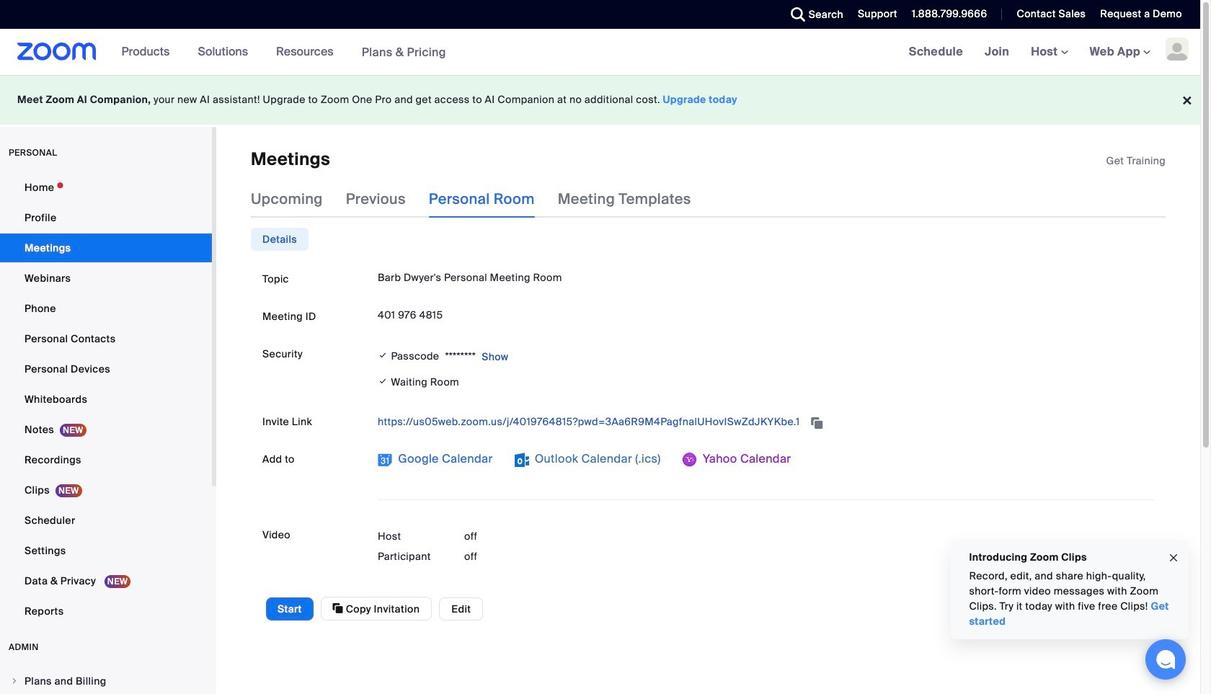 Task type: locate. For each thing, give the bounding box(es) containing it.
footer
[[0, 75, 1201, 125]]

checked image
[[378, 349, 388, 363], [378, 375, 388, 390]]

1 vertical spatial checked image
[[378, 375, 388, 390]]

tab list
[[251, 228, 309, 251]]

add to yahoo calendar image
[[683, 453, 697, 468]]

application
[[1107, 154, 1166, 168], [378, 411, 1155, 434]]

2 checked image from the top
[[378, 375, 388, 390]]

copy image
[[333, 603, 343, 616]]

0 vertical spatial application
[[1107, 154, 1166, 168]]

right image
[[10, 677, 19, 686]]

0 vertical spatial checked image
[[378, 349, 388, 363]]

personal menu menu
[[0, 173, 212, 628]]

1 vertical spatial application
[[378, 411, 1155, 434]]

meetings navigation
[[899, 29, 1201, 76]]

tab
[[251, 228, 309, 251]]

menu item
[[0, 668, 212, 695]]

banner
[[0, 29, 1201, 76]]



Task type: vqa. For each thing, say whether or not it's contained in the screenshot.
Add to Yahoo Calendar icon
yes



Task type: describe. For each thing, give the bounding box(es) containing it.
add to outlook calendar (.ics) image
[[515, 453, 529, 468]]

zoom logo image
[[17, 43, 96, 61]]

product information navigation
[[111, 29, 457, 76]]

tabs of meeting tab list
[[251, 181, 715, 218]]

profile picture image
[[1166, 38, 1190, 61]]

open chat image
[[1156, 650, 1177, 670]]

1 checked image from the top
[[378, 349, 388, 363]]

add to google calendar image
[[378, 453, 392, 468]]

close image
[[1169, 550, 1180, 567]]



